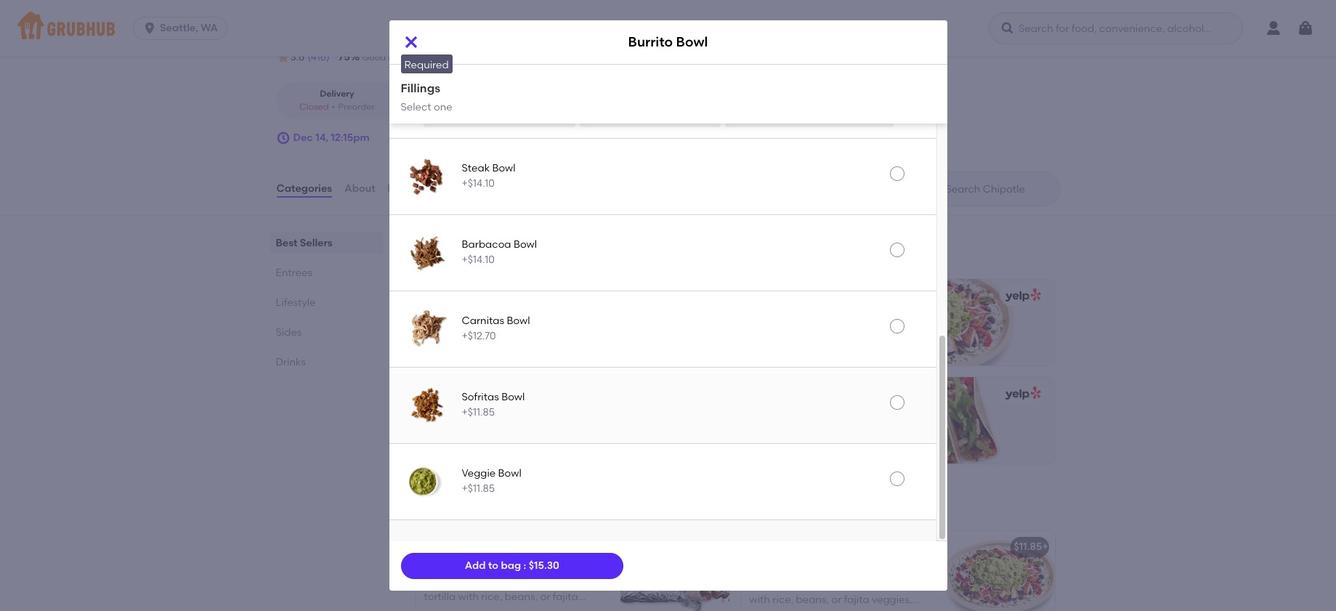 Task type: vqa. For each thing, say whether or not it's contained in the screenshot.


Task type: describe. For each thing, give the bounding box(es) containing it.
delicious
[[844, 579, 887, 592]]

to
[[488, 559, 499, 572]]

lettuce
[[681, 12, 718, 24]]

switch location
[[373, 30, 449, 42]]

rice,
[[773, 594, 794, 606]]

bowl for carnitas bowl +$12.70
[[507, 315, 530, 327]]

time
[[459, 52, 478, 62]]

$15.30
[[529, 559, 560, 572]]

steak bowl +$14.10
[[462, 162, 516, 189]]

bowl for sofritas bowl +$11.85
[[502, 391, 525, 404]]

one for fillings
[[434, 101, 452, 113]]

delivery closed • preorder
[[299, 89, 375, 112]]

seattle,
[[160, 22, 198, 34]]

on
[[444, 52, 457, 62]]

veggie bowl image
[[404, 458, 450, 505]]

chips & queso blanco $5.85
[[426, 416, 537, 446]]

delivery
[[480, 52, 513, 62]]

1 horizontal spatial or
[[918, 564, 928, 577]]

grubhub
[[495, 254, 539, 266]]

75
[[339, 51, 350, 63]]

categories button
[[276, 163, 333, 215]]

sides
[[276, 326, 302, 339]]

lifestyle
[[276, 297, 316, 309]]

your choice of freshly grilled meat or sofritas served in a delicious bowl with rice, beans, or fajita veggies, and topped with guac, salsa, qu
[[750, 564, 928, 611]]

add
[[465, 559, 486, 572]]

most
[[412, 254, 436, 266]]

good
[[362, 52, 386, 62]]

delivery
[[320, 89, 354, 99]]

a
[[834, 579, 841, 592]]

about
[[345, 182, 375, 195]]

steak bowl image
[[404, 153, 450, 200]]

+$2.20
[[844, 12, 875, 24]]

romaine lettuce
[[634, 12, 718, 24]]

served
[[788, 579, 821, 592]]

one for extraportion
[[456, 56, 475, 68]]

fajita
[[432, 12, 460, 24]]

your
[[750, 564, 771, 577]]

sellers for best sellers
[[300, 237, 333, 249]]

fajita veggies
[[432, 12, 501, 24]]

chicken
[[460, 83, 500, 96]]

freshly
[[822, 564, 853, 577]]

+$11.85 for veggie bowl +$11.85
[[462, 482, 495, 495]]

grilled
[[856, 564, 886, 577]]

veggie
[[462, 468, 496, 480]]

blanco inside chips & queso blanco $5.85
[[502, 416, 537, 429]]

extra barbacoa
[[432, 109, 509, 122]]

burrito bowl image
[[946, 531, 1055, 611]]

romaine
[[634, 12, 678, 24]]

drinks
[[276, 356, 306, 369]]

barbacoa bowl +$14.10
[[462, 239, 537, 266]]

extra for extra barbacoa
[[432, 109, 457, 122]]

extra for extra chicken
[[432, 83, 457, 96]]

food
[[388, 52, 408, 62]]

option group containing delivery closed • preorder
[[276, 82, 525, 119]]

dec
[[293, 131, 313, 144]]

beans,
[[796, 594, 829, 606]]

+$14.10 for barbacoa
[[462, 253, 495, 266]]

+ for burrito image
[[717, 541, 723, 553]]

$4.30 button
[[806, 377, 1055, 464]]

wa
[[201, 22, 218, 34]]

svg image right veggies
[[515, 12, 527, 24]]

reviews
[[388, 182, 428, 195]]

carnitas
[[462, 315, 504, 327]]

fajita
[[844, 594, 870, 606]]

reviews button
[[387, 163, 429, 215]]

veggie bowl +$11.85
[[462, 468, 522, 495]]

topped
[[772, 609, 808, 611]]

fillings select one
[[401, 81, 452, 113]]

:
[[524, 559, 526, 572]]

salsa,
[[864, 609, 892, 611]]

location
[[408, 30, 449, 42]]

svg image inside the dec 14, 12:15pm "button"
[[276, 131, 290, 145]]

sofritas bowl image
[[404, 382, 450, 429]]

star icon image
[[276, 50, 290, 65]]

best sellers
[[276, 237, 333, 249]]

sellers for best sellers most ordered on grubhub
[[450, 233, 500, 251]]

bag
[[501, 559, 521, 572]]

3.6
[[290, 51, 305, 63]]

$11.85 for the burrito bowl image
[[1014, 541, 1043, 553]]

bowl
[[890, 579, 913, 592]]

seattle, wa button
[[133, 17, 233, 40]]

sofritas bowl +$11.85
[[462, 391, 525, 418]]

0 horizontal spatial or
[[832, 594, 842, 606]]



Task type: locate. For each thing, give the bounding box(es) containing it.
1 +$14.10 from the top
[[462, 177, 495, 189]]

burrito for burrito bowl
[[628, 34, 673, 50]]

burrito
[[628, 34, 673, 50], [424, 541, 458, 553]]

+$11.85 for sofritas bowl +$11.85
[[462, 406, 495, 418]]

14,
[[316, 131, 328, 144]]

0 horizontal spatial $11.85
[[689, 541, 717, 553]]

2 $11.85 + from the left
[[1014, 541, 1049, 553]]

entrees
[[276, 267, 312, 279], [412, 497, 470, 516]]

1 vertical spatial +$11.85
[[462, 482, 495, 495]]

sellers
[[450, 233, 500, 251], [300, 237, 333, 249]]

sofritas
[[750, 579, 786, 592]]

0 vertical spatial select
[[423, 56, 454, 68]]

add to bag : $15.30
[[465, 559, 560, 572]]

2 +$14.10 from the top
[[462, 253, 495, 266]]

bowl right carnitas
[[507, 315, 530, 327]]

barbacoa down the chicken
[[460, 109, 509, 122]]

+$11.85 inside sofritas bowl +$11.85
[[462, 406, 495, 418]]

svg image
[[601, 12, 612, 24], [881, 12, 893, 24], [1297, 20, 1315, 37], [1001, 21, 1015, 36], [402, 33, 420, 51]]

svg image left dec at the left of page
[[276, 131, 290, 145]]

0 vertical spatial blanco
[[801, 12, 835, 24]]

veggies
[[462, 12, 501, 24]]

bowl for veggie bowl +$11.85
[[498, 468, 522, 480]]

choice
[[774, 564, 807, 577]]

required
[[404, 59, 449, 71]]

1 horizontal spatial with
[[810, 609, 831, 611]]

one down extra chicken
[[434, 101, 452, 113]]

1 vertical spatial extra
[[432, 109, 457, 122]]

barbacoa inside barbacoa bowl +$14.10
[[462, 239, 511, 251]]

+$12.70
[[462, 330, 496, 342]]

0 vertical spatial one
[[456, 56, 475, 68]]

dec 14, 12:15pm button
[[276, 125, 370, 151]]

svg image
[[515, 12, 527, 24], [733, 12, 745, 24], [143, 21, 157, 36], [276, 131, 290, 145]]

sellers inside best sellers most ordered on grubhub
[[450, 233, 500, 251]]

blanco right &
[[502, 416, 537, 429]]

+$11.85 down veggie
[[462, 482, 495, 495]]

1 vertical spatial blanco
[[502, 416, 537, 429]]

+$14.10 inside barbacoa bowl +$14.10
[[462, 253, 495, 266]]

queso blanco
[[766, 12, 835, 24]]

and
[[750, 609, 769, 611]]

1 horizontal spatial $11.85 +
[[1014, 541, 1049, 553]]

80
[[419, 51, 432, 63]]

0 vertical spatial entrees
[[276, 267, 312, 279]]

0 horizontal spatial queso
[[468, 416, 500, 429]]

select for fillings
[[401, 101, 431, 113]]

preorder
[[338, 102, 375, 112]]

burrito image
[[620, 531, 729, 611]]

sellers down categories button
[[300, 237, 333, 249]]

cheese
[[549, 12, 586, 24]]

+$11.85
[[462, 406, 495, 418], [462, 482, 495, 495]]

1 vertical spatial +$14.10
[[462, 253, 495, 266]]

1 $11.85 + from the left
[[689, 541, 723, 553]]

1 vertical spatial with
[[810, 609, 831, 611]]

queso inside chips & queso blanco $5.85
[[468, 416, 500, 429]]

bowl inside barbacoa bowl +$14.10
[[514, 239, 537, 251]]

main navigation navigation
[[0, 0, 1336, 57]]

steak
[[462, 162, 490, 175]]

1 vertical spatial or
[[832, 594, 842, 606]]

1 horizontal spatial blanco
[[801, 12, 835, 24]]

bowl
[[676, 34, 708, 50], [492, 162, 516, 175], [514, 239, 537, 251], [507, 315, 530, 327], [502, 391, 525, 404], [498, 468, 522, 480]]

0 horizontal spatial $11.85 +
[[689, 541, 723, 553]]

+$11.85 down sofritas
[[462, 406, 495, 418]]

best for best sellers most ordered on grubhub
[[412, 233, 446, 251]]

or
[[918, 564, 928, 577], [832, 594, 842, 606]]

svg image inside seattle, wa button
[[143, 21, 157, 36]]

$11.85 +
[[689, 541, 723, 553], [1014, 541, 1049, 553]]

switch location button
[[372, 28, 449, 44]]

+$14.10 for steak
[[462, 177, 495, 189]]

extra chicken
[[432, 83, 500, 96]]

bowl for barbacoa bowl +$14.10
[[514, 239, 537, 251]]

yelp image inside $4.30 button
[[1003, 387, 1042, 401]]

0 vertical spatial +$11.85
[[462, 406, 495, 418]]

best
[[412, 233, 446, 251], [276, 237, 298, 249]]

select
[[423, 56, 454, 68], [401, 101, 431, 113]]

or up guac,
[[832, 594, 842, 606]]

veggies,
[[872, 594, 913, 606]]

0 horizontal spatial with
[[750, 594, 770, 606]]

0.5
[[451, 102, 463, 112]]

0 vertical spatial or
[[918, 564, 928, 577]]

best down categories button
[[276, 237, 298, 249]]

1 horizontal spatial burrito
[[628, 34, 673, 50]]

$11.85 for burrito image
[[689, 541, 717, 553]]

svg image right lettuce
[[733, 12, 745, 24]]

queso
[[766, 12, 798, 24], [468, 416, 500, 429]]

best sellers most ordered on grubhub
[[412, 233, 539, 266]]

1 vertical spatial queso
[[468, 416, 500, 429]]

dec 14, 12:15pm
[[293, 131, 370, 144]]

select down extraportion
[[423, 56, 454, 68]]

+$14.10
[[462, 177, 495, 189], [462, 253, 495, 266]]

1 vertical spatial burrito
[[424, 541, 458, 553]]

select for extraportion
[[423, 56, 454, 68]]

1 horizontal spatial entrees
[[412, 497, 470, 516]]

0 horizontal spatial +
[[717, 541, 723, 553]]

on
[[480, 254, 493, 266]]

in
[[823, 579, 832, 592]]

best up most
[[412, 233, 446, 251]]

fillings
[[401, 81, 440, 95]]

1 +$11.85 from the top
[[462, 406, 495, 418]]

1 horizontal spatial +
[[1043, 541, 1049, 553]]

burrito down romaine
[[628, 34, 673, 50]]

guac,
[[834, 609, 862, 611]]

sellers up on
[[450, 233, 500, 251]]

12:15pm
[[331, 131, 370, 144]]

1 vertical spatial entrees
[[412, 497, 470, 516]]

$11.85
[[689, 541, 717, 553], [1014, 541, 1043, 553]]

1 horizontal spatial best
[[412, 233, 446, 251]]

(416)
[[308, 51, 330, 63]]

$5.85
[[426, 433, 453, 446]]

&
[[457, 416, 465, 429]]

about button
[[344, 163, 376, 215]]

best for best sellers
[[276, 237, 298, 249]]

option group
[[276, 82, 525, 119]]

sofritas
[[462, 391, 499, 404]]

with down "beans,"
[[810, 609, 831, 611]]

+ for the burrito bowl image
[[1043, 541, 1049, 553]]

1 vertical spatial barbacoa
[[462, 239, 511, 251]]

0 vertical spatial extra
[[432, 83, 457, 96]]

burrito bowl
[[628, 34, 708, 50]]

extraportion
[[423, 41, 484, 53]]

$11.85 + for burrito image
[[689, 541, 723, 553]]

entrees down veggie
[[412, 497, 470, 516]]

0 horizontal spatial entrees
[[276, 267, 312, 279]]

0 vertical spatial +$14.10
[[462, 177, 495, 189]]

0 horizontal spatial burrito
[[424, 541, 458, 553]]

blanco left +$2.20
[[801, 12, 835, 24]]

one
[[456, 56, 475, 68], [434, 101, 452, 113]]

1 + from the left
[[717, 541, 723, 553]]

select down fillings
[[401, 101, 431, 113]]

select inside fillings select one
[[401, 101, 431, 113]]

bowl for burrito bowl
[[676, 34, 708, 50]]

0 vertical spatial burrito
[[628, 34, 673, 50]]

1 extra from the top
[[432, 83, 457, 96]]

bowl inside carnitas bowl +$12.70
[[507, 315, 530, 327]]

1 $11.85 from the left
[[689, 541, 717, 553]]

+$14.10 down steak
[[462, 177, 495, 189]]

0 horizontal spatial best
[[276, 237, 298, 249]]

with up and
[[750, 594, 770, 606]]

extra up '0.5'
[[432, 83, 457, 96]]

one inside fillings select one
[[434, 101, 452, 113]]

(optional)
[[477, 56, 528, 68]]

1 horizontal spatial one
[[456, 56, 475, 68]]

burrito for burrito
[[424, 541, 458, 553]]

1 vertical spatial one
[[434, 101, 452, 113]]

bowl right veggie
[[498, 468, 522, 480]]

2 + from the left
[[1043, 541, 1049, 553]]

0 vertical spatial queso
[[766, 12, 798, 24]]

best inside best sellers most ordered on grubhub
[[412, 233, 446, 251]]

extraportion select one (optional)
[[423, 41, 528, 68]]

2 $11.85 from the left
[[1014, 541, 1043, 553]]

with
[[750, 594, 770, 606], [810, 609, 831, 611]]

yelp image
[[743, 289, 781, 303], [1003, 289, 1042, 303], [1003, 387, 1042, 401]]

0 vertical spatial barbacoa
[[460, 109, 509, 122]]

$11.85 + for the burrito bowl image
[[1014, 541, 1049, 553]]

good food
[[362, 52, 408, 62]]

or right meat
[[918, 564, 928, 577]]

1 horizontal spatial queso
[[766, 12, 798, 24]]

one inside extraportion select one (optional)
[[456, 56, 475, 68]]

search icon image
[[923, 180, 940, 198]]

Search Chipotle search field
[[944, 182, 1056, 196]]

0 vertical spatial with
[[750, 594, 770, 606]]

carnitas bowl +$12.70
[[462, 315, 530, 342]]

bowl down lettuce
[[676, 34, 708, 50]]

bowl up grubhub
[[514, 239, 537, 251]]

carnitas bowl image
[[404, 306, 450, 352]]

meat
[[889, 564, 915, 577]]

1 horizontal spatial sellers
[[450, 233, 500, 251]]

bowl inside steak bowl +$14.10
[[492, 162, 516, 175]]

svg image left seattle,
[[143, 21, 157, 36]]

bowl inside sofritas bowl +$11.85
[[502, 391, 525, 404]]

0 horizontal spatial blanco
[[502, 416, 537, 429]]

0 horizontal spatial one
[[434, 101, 452, 113]]

select inside extraportion select one (optional)
[[423, 56, 454, 68]]

$4.30
[[817, 433, 844, 446]]

extra
[[432, 83, 457, 96], [432, 109, 457, 122]]

bowl inside veggie bowl +$11.85
[[498, 468, 522, 480]]

barbacoa up on
[[462, 239, 511, 251]]

0 horizontal spatial sellers
[[300, 237, 333, 249]]

2 extra from the top
[[432, 109, 457, 122]]

chips
[[426, 416, 455, 429]]

seattle, wa
[[160, 22, 218, 34]]

one down extraportion
[[456, 56, 475, 68]]

burrito down the veggie bowl image
[[424, 541, 458, 553]]

2 +$11.85 from the top
[[462, 482, 495, 495]]

bowl right steak
[[492, 162, 516, 175]]

extra down extra chicken
[[432, 109, 457, 122]]

1 vertical spatial select
[[401, 101, 431, 113]]

entrees up lifestyle
[[276, 267, 312, 279]]

+$11.85 inside veggie bowl +$11.85
[[462, 482, 495, 495]]

1 horizontal spatial $11.85
[[1014, 541, 1043, 553]]

switch
[[373, 30, 406, 42]]

categories
[[277, 182, 332, 195]]

on time delivery
[[444, 52, 513, 62]]

barbacoa
[[460, 109, 509, 122], [462, 239, 511, 251]]

barbacoa bowl image
[[404, 229, 450, 276]]

•
[[332, 102, 335, 112]]

+$14.10 inside steak bowl +$14.10
[[462, 177, 495, 189]]

bowl right sofritas
[[502, 391, 525, 404]]

bowl for steak bowl +$14.10
[[492, 162, 516, 175]]

ordered
[[439, 254, 478, 266]]

+$14.10 left grubhub
[[462, 253, 495, 266]]

of
[[809, 564, 819, 577]]



